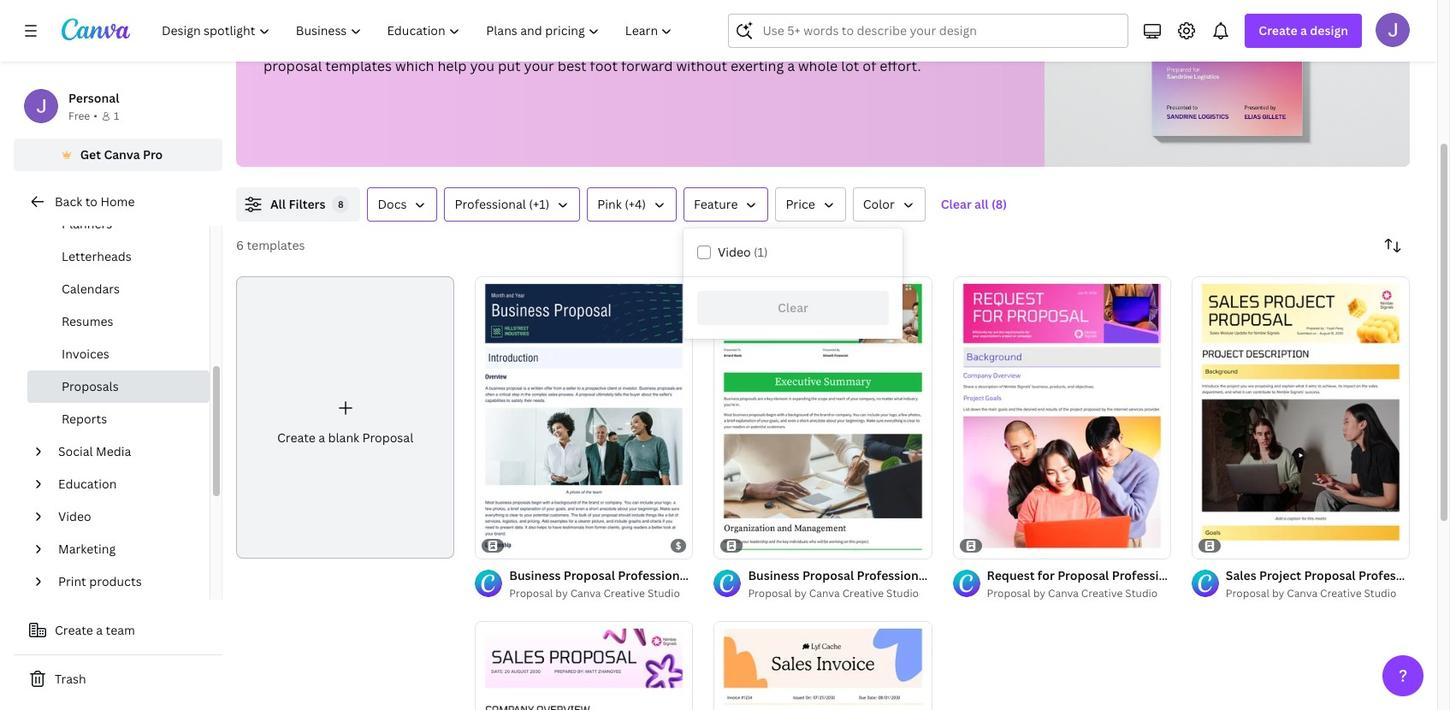 Task type: vqa. For each thing, say whether or not it's contained in the screenshot.
Studio
yes



Task type: locate. For each thing, give the bounding box(es) containing it.
video link
[[51, 501, 199, 533]]

1 horizontal spatial to
[[516, 34, 530, 53]]

8 filter options selected element
[[332, 196, 350, 213]]

color button
[[853, 187, 926, 222]]

a inside button
[[96, 622, 103, 638]]

2 proposal by canva creative studio link from the left
[[748, 585, 932, 603]]

1 horizontal spatial video
[[718, 244, 751, 260]]

templates inside the with canva templates, you don't have to  write proposals from scratch. save time with our project proposal templates which help you put your best foot forward without exerting a whole lot of effort.
[[325, 56, 392, 75]]

3 proposal by canva creative studio from the left
[[987, 586, 1158, 601]]

with
[[264, 34, 294, 53]]

back to home
[[55, 193, 135, 210]]

create a team button
[[14, 614, 223, 648]]

sales project proposal professional doc in yellow white pink tactile 3d style image
[[1192, 276, 1410, 559]]

print products
[[58, 573, 142, 590]]

home
[[100, 193, 135, 210]]

(8)
[[992, 196, 1007, 212]]

1
[[114, 109, 119, 123]]

creative for request for proposal professional doc in purple pink yellow tactile 3d style image
[[1082, 586, 1123, 601]]

0 vertical spatial clear
[[941, 196, 972, 212]]

Search search field
[[763, 15, 1118, 47]]

0 horizontal spatial create
[[55, 622, 93, 638]]

feature
[[694, 196, 738, 212]]

trash link
[[14, 662, 223, 697]]

business proposal professional doc in green white traditional corporate style image
[[714, 276, 932, 559]]

by for business proposal professional doc in green white traditional corporate style "image"
[[795, 586, 807, 601]]

studio for business proposal professional doc in green white traditional corporate style "image"
[[887, 586, 919, 601]]

4 proposal by canva creative studio link from the left
[[1226, 585, 1410, 603]]

jacob simon image
[[1376, 13, 1410, 47]]

creative
[[604, 586, 645, 601], [843, 586, 884, 601], [1082, 586, 1123, 601], [1321, 586, 1362, 601]]

4 by from the left
[[1273, 586, 1285, 601]]

you up which
[[415, 34, 439, 53]]

products
[[89, 573, 142, 590]]

our
[[830, 34, 852, 53]]

a inside the with canva templates, you don't have to  write proposals from scratch. save time with our project proposal templates which help you put your best foot forward without exerting a whole lot of effort.
[[788, 56, 795, 75]]

back
[[55, 193, 82, 210]]

clear all (8)
[[941, 196, 1007, 212]]

0 vertical spatial you
[[415, 34, 439, 53]]

1 studio from the left
[[648, 586, 680, 601]]

create left team
[[55, 622, 93, 638]]

social media link
[[51, 436, 199, 468]]

canva
[[297, 34, 338, 53], [104, 146, 140, 163], [571, 586, 601, 601], [809, 586, 840, 601], [1048, 586, 1079, 601], [1287, 586, 1318, 601]]

which
[[395, 56, 434, 75]]

1 vertical spatial to
[[85, 193, 98, 210]]

2 proposal templates image from the left
[[1153, 0, 1303, 136]]

social
[[58, 443, 93, 460]]

proposal templates image
[[1045, 0, 1410, 167], [1153, 0, 1303, 136]]

lot
[[841, 56, 860, 75]]

canva for business proposal professional doc in green white traditional corporate style "image"
[[809, 586, 840, 601]]

a left the blank
[[319, 430, 325, 446]]

by
[[556, 586, 568, 601], [795, 586, 807, 601], [1034, 586, 1046, 601], [1273, 586, 1285, 601]]

a
[[1301, 22, 1308, 39], [788, 56, 795, 75], [319, 430, 325, 446], [96, 622, 103, 638]]

1 vertical spatial clear
[[778, 300, 809, 316]]

a left team
[[96, 622, 103, 638]]

best
[[558, 56, 587, 75]]

0 vertical spatial to
[[516, 34, 530, 53]]

0 horizontal spatial clear
[[778, 300, 809, 316]]

2 studio from the left
[[887, 586, 919, 601]]

to up the planners
[[85, 193, 98, 210]]

4 studio from the left
[[1365, 586, 1397, 601]]

you down have
[[470, 56, 495, 75]]

templates down templates,
[[325, 56, 392, 75]]

foot
[[590, 56, 618, 75]]

(1)
[[754, 244, 768, 260]]

pink
[[598, 196, 622, 212]]

to
[[516, 34, 530, 53], [85, 193, 98, 210]]

0 vertical spatial templates
[[325, 56, 392, 75]]

None search field
[[729, 14, 1129, 48]]

clear inside "button"
[[778, 300, 809, 316]]

1 vertical spatial create
[[277, 430, 316, 446]]

studio for request for proposal professional doc in purple pink yellow tactile 3d style image
[[1126, 586, 1158, 601]]

video
[[718, 244, 751, 260], [58, 508, 91, 525]]

social media
[[58, 443, 131, 460]]

1 horizontal spatial clear
[[941, 196, 972, 212]]

0 horizontal spatial templates
[[247, 237, 305, 253]]

studio for business proposal professional doc in dark blue green abstract professional style "image"
[[648, 586, 680, 601]]

with
[[798, 34, 826, 53]]

a down time
[[788, 56, 795, 75]]

planners link
[[27, 208, 210, 240]]

0 vertical spatial video
[[718, 244, 751, 260]]

pink (+4)
[[598, 196, 646, 212]]

a left design
[[1301, 22, 1308, 39]]

free •
[[68, 109, 97, 123]]

by for the "sales project proposal professional doc in yellow white pink tactile 3d style" 'image'
[[1273, 586, 1285, 601]]

sales proposal professional doc in beige green pink dynamic professional style image
[[714, 621, 932, 710]]

3 by from the left
[[1034, 586, 1046, 601]]

proposal by canva creative studio link for business proposal professional doc in green white traditional corporate style "image"
[[748, 585, 932, 603]]

creative for business proposal professional doc in green white traditional corporate style "image"
[[843, 586, 884, 601]]

video up marketing
[[58, 508, 91, 525]]

clear inside button
[[941, 196, 972, 212]]

have
[[481, 34, 513, 53]]

1 horizontal spatial templates
[[325, 56, 392, 75]]

time
[[765, 34, 794, 53]]

create left design
[[1259, 22, 1298, 39]]

feature button
[[684, 187, 769, 222]]

proposal by canva creative studio for the "sales project proposal professional doc in yellow white pink tactile 3d style" 'image'
[[1226, 586, 1397, 601]]

2 by from the left
[[795, 586, 807, 601]]

3 studio from the left
[[1126, 586, 1158, 601]]

professional
[[455, 196, 526, 212]]

without
[[676, 56, 727, 75]]

video inside video link
[[58, 508, 91, 525]]

Sort by button
[[1376, 228, 1410, 263]]

4 proposal by canva creative studio from the left
[[1226, 586, 1397, 601]]

0 horizontal spatial video
[[58, 508, 91, 525]]

4 creative from the left
[[1321, 586, 1362, 601]]

2 horizontal spatial create
[[1259, 22, 1298, 39]]

1 proposal templates image from the left
[[1045, 0, 1410, 167]]

1 horizontal spatial you
[[470, 56, 495, 75]]

proposal
[[264, 56, 322, 75]]

whole
[[799, 56, 838, 75]]

pro
[[143, 146, 163, 163]]

clear for clear all (8)
[[941, 196, 972, 212]]

1 horizontal spatial create
[[277, 430, 316, 446]]

3 creative from the left
[[1082, 586, 1123, 601]]

1 vertical spatial you
[[470, 56, 495, 75]]

to up put
[[516, 34, 530, 53]]

templates right 6
[[247, 237, 305, 253]]

(+1)
[[529, 196, 550, 212]]

1 by from the left
[[556, 586, 568, 601]]

2 proposal by canva creative studio from the left
[[748, 586, 919, 601]]

create
[[1259, 22, 1298, 39], [277, 430, 316, 446], [55, 622, 93, 638]]

clear all (8) button
[[933, 187, 1016, 222]]

proposal by canva creative studio link for the "sales project proposal professional doc in yellow white pink tactile 3d style" 'image'
[[1226, 585, 1410, 603]]

1 proposal by canva creative studio from the left
[[509, 586, 680, 601]]

you
[[415, 34, 439, 53], [470, 56, 495, 75]]

2 creative from the left
[[843, 586, 884, 601]]

1 creative from the left
[[604, 586, 645, 601]]

•
[[93, 109, 97, 123]]

to inside the with canva templates, you don't have to  write proposals from scratch. save time with our project proposal templates which help you put your best foot forward without exerting a whole lot of effort.
[[516, 34, 530, 53]]

proposal
[[362, 430, 414, 446], [509, 586, 553, 601], [748, 586, 792, 601], [987, 586, 1031, 601], [1226, 586, 1270, 601]]

create a design button
[[1246, 14, 1362, 48]]

all
[[975, 196, 989, 212]]

proposal by canva creative studio
[[509, 586, 680, 601], [748, 586, 919, 601], [987, 586, 1158, 601], [1226, 586, 1397, 601]]

a inside dropdown button
[[1301, 22, 1308, 39]]

1 vertical spatial video
[[58, 508, 91, 525]]

proposal by canva creative studio for business proposal professional doc in dark blue green abstract professional style "image"
[[509, 586, 680, 601]]

clear
[[941, 196, 972, 212], [778, 300, 809, 316]]

proposal by canva creative studio for business proposal professional doc in green white traditional corporate style "image"
[[748, 586, 919, 601]]

0 vertical spatial create
[[1259, 22, 1298, 39]]

trash
[[55, 671, 86, 687]]

1 vertical spatial templates
[[247, 237, 305, 253]]

team
[[106, 622, 135, 638]]

create inside dropdown button
[[1259, 22, 1298, 39]]

templates,
[[342, 34, 412, 53]]

6
[[236, 237, 244, 253]]

proposal by canva creative studio for request for proposal professional doc in purple pink yellow tactile 3d style image
[[987, 586, 1158, 601]]

reports link
[[27, 403, 210, 436]]

canva for the "sales project proposal professional doc in yellow white pink tactile 3d style" 'image'
[[1287, 586, 1318, 601]]

video left (1)
[[718, 244, 751, 260]]

0 horizontal spatial to
[[85, 193, 98, 210]]

1 proposal by canva creative studio link from the left
[[509, 585, 694, 603]]

create left the blank
[[277, 430, 316, 446]]

2 vertical spatial create
[[55, 622, 93, 638]]

3 proposal by canva creative studio link from the left
[[987, 585, 1171, 603]]

canva inside get canva pro button
[[104, 146, 140, 163]]

help
[[438, 56, 467, 75]]

clear button
[[697, 291, 889, 325]]

save
[[730, 34, 761, 53]]

create inside button
[[55, 622, 93, 638]]

templates
[[325, 56, 392, 75], [247, 237, 305, 253]]

clear for clear
[[778, 300, 809, 316]]



Task type: describe. For each thing, give the bounding box(es) containing it.
create a design
[[1259, 22, 1349, 39]]

effort.
[[880, 56, 921, 75]]

resumes link
[[27, 306, 210, 338]]

proposals
[[570, 34, 635, 53]]

professional (+1)
[[455, 196, 550, 212]]

all
[[270, 196, 286, 212]]

education link
[[51, 468, 199, 501]]

canva for business proposal professional doc in dark blue green abstract professional style "image"
[[571, 586, 601, 601]]

create for create a design
[[1259, 22, 1298, 39]]

letterheads link
[[27, 240, 210, 273]]

project
[[856, 34, 903, 53]]

pink (+4) button
[[587, 187, 677, 222]]

print products link
[[51, 566, 199, 598]]

docs
[[378, 196, 407, 212]]

forward
[[621, 56, 673, 75]]

your
[[524, 56, 554, 75]]

get canva pro button
[[14, 139, 223, 171]]

create a blank proposal
[[277, 430, 414, 446]]

create a blank proposal element
[[236, 276, 455, 559]]

scratch.
[[674, 34, 727, 53]]

media
[[96, 443, 131, 460]]

invoices
[[62, 346, 109, 362]]

creative for the "sales project proposal professional doc in yellow white pink tactile 3d style" 'image'
[[1321, 586, 1362, 601]]

by for business proposal professional doc in dark blue green abstract professional style "image"
[[556, 586, 568, 601]]

back to home link
[[14, 185, 223, 219]]

canva for request for proposal professional doc in purple pink yellow tactile 3d style image
[[1048, 586, 1079, 601]]

create for create a blank proposal
[[277, 430, 316, 446]]

create a blank proposal link
[[236, 276, 455, 559]]

resumes
[[62, 313, 113, 329]]

calendars link
[[27, 273, 210, 306]]

all filters
[[270, 196, 326, 212]]

calendars
[[62, 281, 120, 297]]

creative for business proposal professional doc in dark blue green abstract professional style "image"
[[604, 586, 645, 601]]

get
[[80, 146, 101, 163]]

create a team
[[55, 622, 135, 638]]

with canva templates, you don't have to  write proposals from scratch. save time with our project proposal templates which help you put your best foot forward without exerting a whole lot of effort.
[[264, 34, 921, 75]]

of
[[863, 56, 877, 75]]

design
[[1310, 22, 1349, 39]]

letterheads
[[62, 248, 132, 264]]

print
[[58, 573, 86, 590]]

a for create a team
[[96, 622, 103, 638]]

personal
[[68, 90, 119, 106]]

exerting
[[731, 56, 784, 75]]

studio for the "sales project proposal professional doc in yellow white pink tactile 3d style" 'image'
[[1365, 586, 1397, 601]]

request for proposal professional doc in purple pink yellow tactile 3d style image
[[953, 276, 1171, 559]]

8
[[338, 198, 344, 211]]

proposal for the "sales project proposal professional doc in yellow white pink tactile 3d style" 'image'
[[1226, 586, 1270, 601]]

planners
[[62, 216, 112, 232]]

proposal for business proposal professional doc in dark blue green abstract professional style "image"
[[509, 586, 553, 601]]

write
[[533, 34, 567, 53]]

video (1)
[[718, 244, 768, 260]]

proposal for business proposal professional doc in green white traditional corporate style "image"
[[748, 586, 792, 601]]

business proposal professional doc in dark blue green abstract professional style image
[[475, 276, 694, 559]]

marketing
[[58, 541, 116, 557]]

don't
[[443, 34, 478, 53]]

proposal by canva creative studio link for business proposal professional doc in dark blue green abstract professional style "image"
[[509, 585, 694, 603]]

blank
[[328, 430, 360, 446]]

invoices link
[[27, 338, 210, 371]]

by for request for proposal professional doc in purple pink yellow tactile 3d style image
[[1034, 586, 1046, 601]]

proposals
[[62, 378, 119, 395]]

(+4)
[[625, 196, 646, 212]]

education
[[58, 476, 117, 492]]

proposal for request for proposal professional doc in purple pink yellow tactile 3d style image
[[987, 586, 1031, 601]]

$
[[676, 539, 682, 552]]

from
[[639, 34, 671, 53]]

video for video
[[58, 508, 91, 525]]

6 templates
[[236, 237, 305, 253]]

a for create a design
[[1301, 22, 1308, 39]]

professional (+1) button
[[445, 187, 580, 222]]

color
[[863, 196, 895, 212]]

video for video (1)
[[718, 244, 751, 260]]

canva inside the with canva templates, you don't have to  write proposals from scratch. save time with our project proposal templates which help you put your best foot forward without exerting a whole lot of effort.
[[297, 34, 338, 53]]

create for create a team
[[55, 622, 93, 638]]

free
[[68, 109, 90, 123]]

reports
[[62, 411, 107, 427]]

a for create a blank proposal
[[319, 430, 325, 446]]

top level navigation element
[[151, 14, 688, 48]]

get canva pro
[[80, 146, 163, 163]]

docs button
[[368, 187, 438, 222]]

filters
[[289, 196, 326, 212]]

price button
[[776, 187, 846, 222]]

0 horizontal spatial you
[[415, 34, 439, 53]]

price
[[786, 196, 815, 212]]

proposal by canva creative studio link for request for proposal professional doc in purple pink yellow tactile 3d style image
[[987, 585, 1171, 603]]

sales proposal professional doc in black pink purple tactile 3d style image
[[475, 621, 694, 710]]



